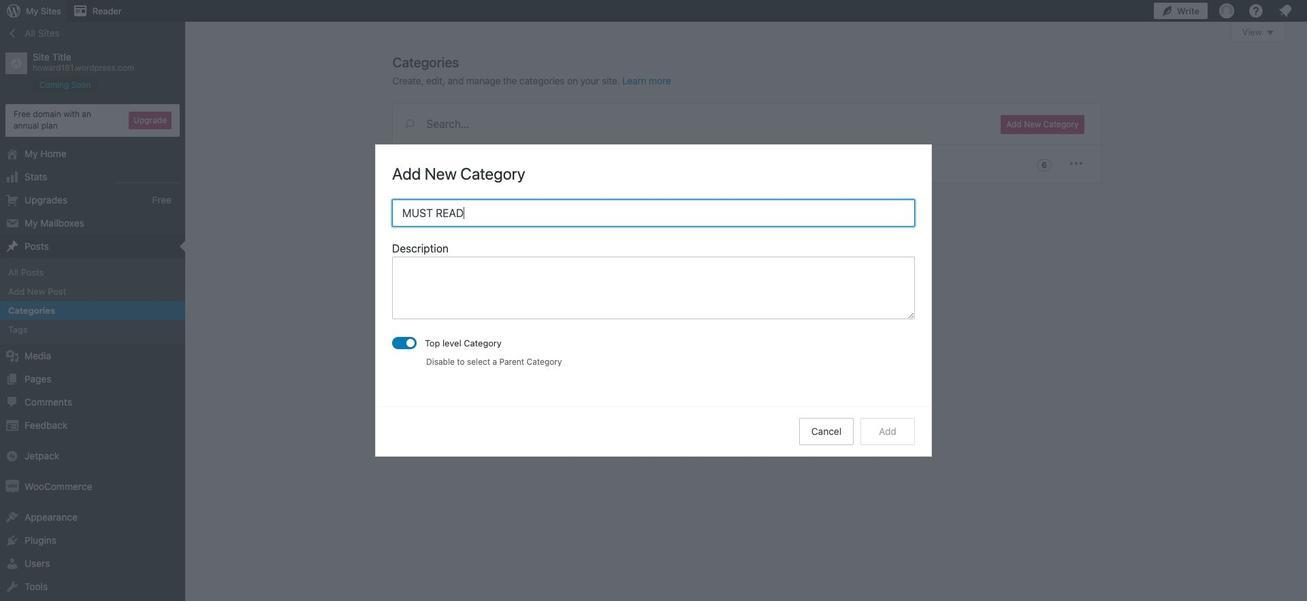 Task type: vqa. For each thing, say whether or not it's contained in the screenshot.
Highest hourly views 0 image
yes



Task type: describe. For each thing, give the bounding box(es) containing it.
highest hourly views 0 image
[[115, 174, 180, 183]]

uncategorized image
[[403, 155, 419, 172]]

manage your notifications image
[[1277, 3, 1294, 19]]

help image
[[1248, 3, 1264, 19]]



Task type: locate. For each thing, give the bounding box(es) containing it.
New Category Name text field
[[392, 200, 915, 227]]

update your profile, personal settings, and more image
[[1219, 3, 1235, 19]]

None text field
[[392, 257, 915, 319]]

None search field
[[392, 104, 985, 144]]

img image
[[5, 480, 19, 494]]

toggle menu image
[[1068, 155, 1084, 172]]

main content
[[392, 22, 1285, 183]]

closed image
[[1267, 31, 1274, 35]]

group
[[392, 240, 915, 324]]

dialog
[[376, 145, 931, 456]]



